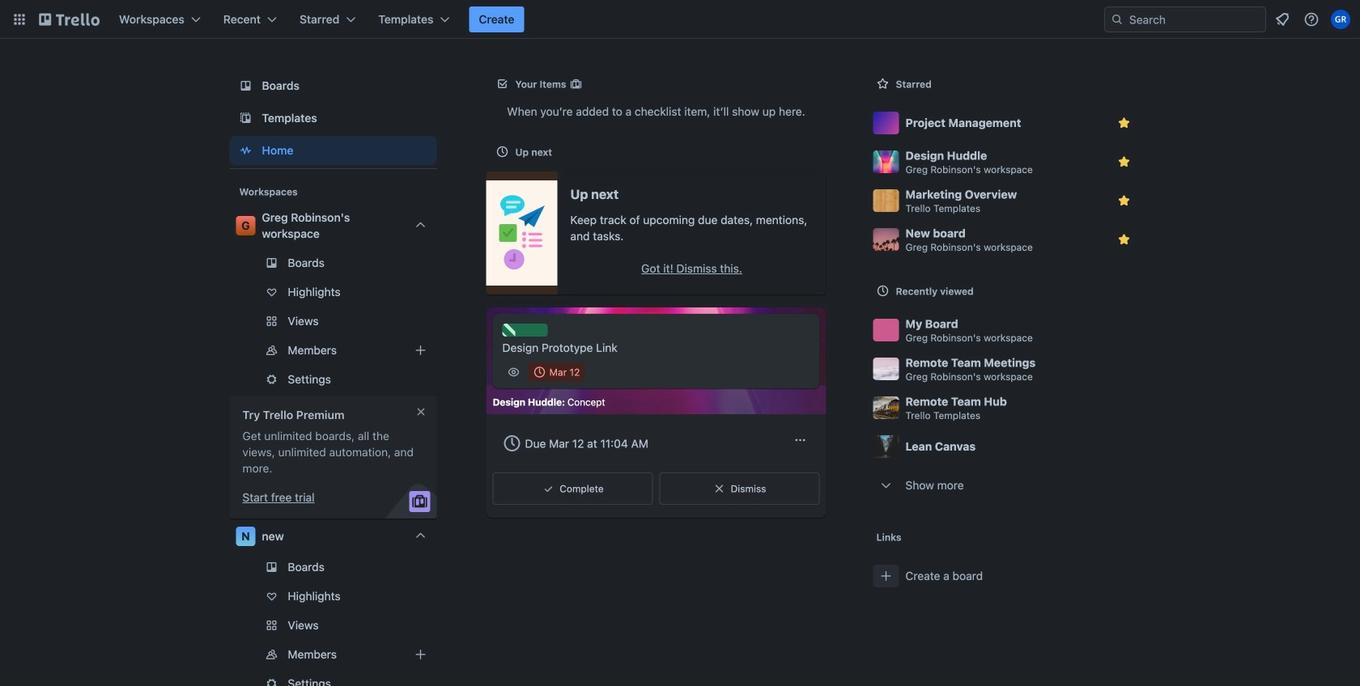 Task type: vqa. For each thing, say whether or not it's contained in the screenshot.
3rd sm image from the top of the page
no



Task type: describe. For each thing, give the bounding box(es) containing it.
click to unstar new board. it will be removed from your starred list. image
[[1116, 232, 1132, 248]]

primary element
[[0, 0, 1360, 39]]

click to unstar marketing overview. it will be removed from your starred list. image
[[1116, 193, 1132, 209]]

greg robinson (gregrobinson96) image
[[1331, 10, 1350, 29]]

search image
[[1111, 13, 1124, 26]]



Task type: locate. For each thing, give the bounding box(es) containing it.
click to unstar project management. it will be removed from your starred list. image
[[1116, 115, 1132, 131]]

add image
[[411, 341, 430, 360]]

back to home image
[[39, 6, 100, 32]]

0 notifications image
[[1273, 10, 1292, 29]]

add image
[[411, 645, 430, 665]]

click to unstar design huddle . it will be removed from your starred list. image
[[1116, 154, 1132, 170]]

template board image
[[236, 108, 255, 128]]

color: green, title: none image
[[502, 324, 548, 337]]

board image
[[236, 76, 255, 96]]

Search field
[[1124, 8, 1265, 31]]

home image
[[236, 141, 255, 160]]

open information menu image
[[1303, 11, 1320, 28]]



